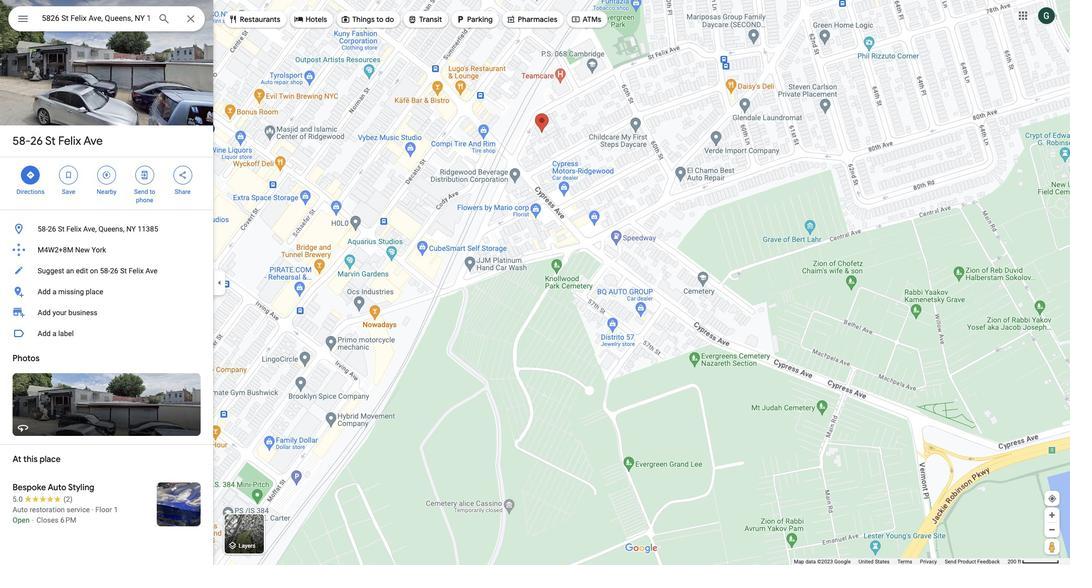 Task type: describe. For each thing, give the bounding box(es) containing it.
parking
[[467, 15, 493, 24]]

missing
[[58, 287, 84, 296]]

6 pm
[[60, 516, 76, 524]]

 atms
[[571, 14, 602, 25]]

st for ave
[[45, 134, 56, 148]]

zoom in image
[[1049, 511, 1056, 519]]


[[26, 169, 35, 181]]

pharmacies
[[518, 15, 558, 24]]

⋅
[[31, 516, 35, 524]]

your
[[52, 308, 67, 317]]

directions
[[16, 188, 45, 195]]

to inside send to phone
[[150, 188, 155, 195]]

google account: greg robinson  
(robinsongreg175@gmail.com) image
[[1039, 7, 1055, 24]]

m4w2+8m new york button
[[0, 239, 213, 260]]


[[64, 169, 73, 181]]

floor
[[95, 505, 112, 514]]

things
[[352, 15, 375, 24]]

layers
[[239, 543, 256, 550]]


[[102, 169, 111, 181]]

on
[[90, 267, 98, 275]]

google maps element
[[0, 0, 1071, 565]]

add a label
[[38, 329, 74, 338]]

bespoke
[[13, 482, 46, 493]]

show street view coverage image
[[1045, 539, 1060, 555]]

suggest an edit on 58-26 st felix ave
[[38, 267, 158, 275]]

send product feedback
[[945, 559, 1000, 565]]

felix for ave
[[58, 134, 81, 148]]

place inside the add a missing place 'button'
[[86, 287, 103, 296]]

footer inside the google maps "element"
[[794, 558, 1008, 565]]

states
[[875, 559, 890, 565]]


[[571, 14, 581, 25]]

0 horizontal spatial place
[[40, 454, 61, 465]]

share
[[175, 188, 191, 195]]


[[408, 14, 417, 25]]


[[178, 169, 187, 181]]

©2023
[[817, 559, 833, 565]]

styling
[[68, 482, 94, 493]]

 transit
[[408, 14, 442, 25]]

privacy button
[[920, 558, 937, 565]]

edit
[[76, 267, 88, 275]]

2 horizontal spatial 58-
[[100, 267, 110, 275]]

terms
[[898, 559, 913, 565]]

felix for ave,
[[66, 225, 81, 233]]

 restaurants
[[228, 14, 281, 25]]

add for add a label
[[38, 329, 51, 338]]

200
[[1008, 559, 1017, 565]]

phone
[[136, 197, 153, 204]]

new
[[75, 246, 90, 254]]

label
[[58, 329, 74, 338]]

none field inside "5826 st felix ave, queens, ny 11385" field
[[42, 12, 149, 25]]

do
[[385, 15, 394, 24]]

a for label
[[52, 329, 56, 338]]

 parking
[[456, 14, 493, 25]]

58- for 58-26 st felix ave
[[13, 134, 30, 148]]

send to phone
[[134, 188, 155, 204]]

5.0
[[13, 495, 23, 503]]


[[294, 14, 304, 25]]

data
[[806, 559, 816, 565]]

transit
[[419, 15, 442, 24]]

product
[[958, 559, 976, 565]]


[[140, 169, 149, 181]]

photos
[[13, 353, 40, 364]]

0 vertical spatial ave
[[83, 134, 103, 148]]

add your business
[[38, 308, 98, 317]]

send for send to phone
[[134, 188, 148, 195]]

200 ft
[[1008, 559, 1022, 565]]

terms button
[[898, 558, 913, 565]]

add a label button
[[0, 323, 213, 344]]

m4w2+8m new york
[[38, 246, 106, 254]]

58- for 58-26 st felix ave, queens, ny 11385
[[38, 225, 48, 233]]

add for add a missing place
[[38, 287, 51, 296]]

save
[[62, 188, 75, 195]]


[[341, 14, 350, 25]]



Task type: vqa. For each thing, say whether or not it's contained in the screenshot.
missing
yes



Task type: locate. For each thing, give the bounding box(es) containing it.
0 horizontal spatial st
[[45, 134, 56, 148]]

0 horizontal spatial 58-
[[13, 134, 30, 148]]

a
[[52, 287, 56, 296], [52, 329, 56, 338]]

felix inside suggest an edit on 58-26 st felix ave button
[[129, 267, 144, 275]]

0 vertical spatial add
[[38, 287, 51, 296]]

2 add from the top
[[38, 308, 51, 317]]

26 up m4w2+8m
[[48, 225, 56, 233]]

 hotels
[[294, 14, 327, 25]]

 pharmacies
[[507, 14, 558, 25]]

1 horizontal spatial auto
[[48, 482, 66, 493]]

ave inside button
[[146, 267, 158, 275]]

58-
[[13, 134, 30, 148], [38, 225, 48, 233], [100, 267, 110, 275]]

map data ©2023 google
[[794, 559, 851, 565]]

58-26 st felix ave, queens, ny 11385
[[38, 225, 158, 233]]

 search field
[[8, 6, 205, 33]]

a for missing
[[52, 287, 56, 296]]

united states
[[859, 559, 890, 565]]

11385
[[138, 225, 158, 233]]

business
[[68, 308, 98, 317]]

united states button
[[859, 558, 890, 565]]

at this place
[[13, 454, 61, 465]]

felix up 
[[58, 134, 81, 148]]

restoration
[[30, 505, 65, 514]]

show your location image
[[1048, 494, 1057, 503]]

1 horizontal spatial to
[[377, 15, 384, 24]]

add down suggest
[[38, 287, 51, 296]]

place down on
[[86, 287, 103, 296]]

felix inside the 58-26 st felix ave, queens, ny 11385 button
[[66, 225, 81, 233]]

add left the "label"
[[38, 329, 51, 338]]

 button
[[8, 6, 38, 33]]

bespoke auto styling
[[13, 482, 94, 493]]

st for ave,
[[58, 225, 65, 233]]

None field
[[42, 12, 149, 25]]

queens,
[[99, 225, 125, 233]]

at
[[13, 454, 21, 465]]

1 horizontal spatial send
[[945, 559, 957, 565]]


[[17, 11, 29, 26]]

footer
[[794, 558, 1008, 565]]

add
[[38, 287, 51, 296], [38, 308, 51, 317], [38, 329, 51, 338]]

a left missing
[[52, 287, 56, 296]]

0 horizontal spatial send
[[134, 188, 148, 195]]

closes
[[36, 516, 59, 524]]

auto inside auto restoration service · floor 1 open ⋅ closes 6 pm
[[13, 505, 28, 514]]

2 vertical spatial 58-
[[100, 267, 110, 275]]

1
[[114, 505, 118, 514]]

0 horizontal spatial to
[[150, 188, 155, 195]]

1 vertical spatial 26
[[48, 225, 56, 233]]

0 vertical spatial place
[[86, 287, 103, 296]]

place
[[86, 287, 103, 296], [40, 454, 61, 465]]

st
[[45, 134, 56, 148], [58, 225, 65, 233], [120, 267, 127, 275]]

send inside send to phone
[[134, 188, 148, 195]]

0 vertical spatial 26
[[30, 134, 43, 148]]

a left the "label"
[[52, 329, 56, 338]]

add inside add your business link
[[38, 308, 51, 317]]

ft
[[1018, 559, 1022, 565]]

26 right on
[[110, 267, 118, 275]]

footer containing map data ©2023 google
[[794, 558, 1008, 565]]

·
[[92, 505, 94, 514]]

collapse side panel image
[[214, 277, 225, 288]]

(2)
[[63, 495, 73, 503]]

united
[[859, 559, 874, 565]]

0 vertical spatial 58-
[[13, 134, 30, 148]]

0 vertical spatial st
[[45, 134, 56, 148]]

feedback
[[978, 559, 1000, 565]]

2 horizontal spatial st
[[120, 267, 127, 275]]


[[507, 14, 516, 25]]

m4w2+8m
[[38, 246, 73, 254]]

to left do
[[377, 15, 384, 24]]

nearby
[[97, 188, 117, 195]]

send left product
[[945, 559, 957, 565]]

actions for 58-26 st felix ave region
[[0, 157, 213, 210]]

place right this
[[40, 454, 61, 465]]

58- right on
[[100, 267, 110, 275]]

26 up 
[[30, 134, 43, 148]]

2 vertical spatial felix
[[129, 267, 144, 275]]

0 horizontal spatial ave
[[83, 134, 103, 148]]

58-26 st felix ave
[[13, 134, 103, 148]]

suggest an edit on 58-26 st felix ave button
[[0, 260, 213, 281]]

1 vertical spatial add
[[38, 308, 51, 317]]

st inside suggest an edit on 58-26 st felix ave button
[[120, 267, 127, 275]]

2 horizontal spatial 26
[[110, 267, 118, 275]]

suggest
[[38, 267, 64, 275]]

ave down the 11385
[[146, 267, 158, 275]]

auto
[[48, 482, 66, 493], [13, 505, 28, 514]]

1 vertical spatial a
[[52, 329, 56, 338]]

0 horizontal spatial auto
[[13, 505, 28, 514]]

1 vertical spatial 58-
[[38, 225, 48, 233]]

2 vertical spatial 26
[[110, 267, 118, 275]]

0 vertical spatial send
[[134, 188, 148, 195]]

1 vertical spatial to
[[150, 188, 155, 195]]

st inside the 58-26 st felix ave, queens, ny 11385 button
[[58, 225, 65, 233]]

send for send product feedback
[[945, 559, 957, 565]]

auto up open
[[13, 505, 28, 514]]

5.0 stars 2 reviews image
[[13, 494, 73, 504]]

ny
[[126, 225, 136, 233]]

service
[[67, 505, 90, 514]]

1 add from the top
[[38, 287, 51, 296]]

google
[[835, 559, 851, 565]]

0 vertical spatial a
[[52, 287, 56, 296]]

auto up (2)
[[48, 482, 66, 493]]

5826 St Felix Ave, Queens, NY 11385 field
[[8, 6, 205, 31]]

0 vertical spatial to
[[377, 15, 384, 24]]

privacy
[[920, 559, 937, 565]]

200 ft button
[[1008, 559, 1060, 565]]

26 for 58-26 st felix ave
[[30, 134, 43, 148]]

26
[[30, 134, 43, 148], [48, 225, 56, 233], [110, 267, 118, 275]]

 things to do
[[341, 14, 394, 25]]

add your business link
[[0, 302, 213, 323]]

add a missing place button
[[0, 281, 213, 302]]

1 vertical spatial felix
[[66, 225, 81, 233]]

58- up m4w2+8m
[[38, 225, 48, 233]]

2 vertical spatial add
[[38, 329, 51, 338]]

add inside add a label button
[[38, 329, 51, 338]]

1 vertical spatial auto
[[13, 505, 28, 514]]

restaurants
[[240, 15, 281, 24]]

ave,
[[83, 225, 97, 233]]

an
[[66, 267, 74, 275]]


[[228, 14, 238, 25]]

58-26 st felix ave main content
[[0, 0, 213, 565]]

auto restoration service · floor 1 open ⋅ closes 6 pm
[[13, 505, 118, 524]]

1 horizontal spatial st
[[58, 225, 65, 233]]

0 vertical spatial felix
[[58, 134, 81, 148]]

1 horizontal spatial 58-
[[38, 225, 48, 233]]

map
[[794, 559, 805, 565]]

58-26 st felix ave, queens, ny 11385 button
[[0, 218, 213, 239]]

send
[[134, 188, 148, 195], [945, 559, 957, 565]]

to up phone
[[150, 188, 155, 195]]

1 horizontal spatial ave
[[146, 267, 158, 275]]

2 vertical spatial st
[[120, 267, 127, 275]]

felix left the ave, on the left top of the page
[[66, 225, 81, 233]]

zoom out image
[[1049, 526, 1056, 534]]

26 for 58-26 st felix ave, queens, ny 11385
[[48, 225, 56, 233]]

1 a from the top
[[52, 287, 56, 296]]

felix
[[58, 134, 81, 148], [66, 225, 81, 233], [129, 267, 144, 275]]


[[456, 14, 465, 25]]

58- up 
[[13, 134, 30, 148]]

0 vertical spatial auto
[[48, 482, 66, 493]]

3 add from the top
[[38, 329, 51, 338]]

0 horizontal spatial 26
[[30, 134, 43, 148]]

1 vertical spatial ave
[[146, 267, 158, 275]]

open
[[13, 516, 30, 524]]

send product feedback button
[[945, 558, 1000, 565]]

a inside add a label button
[[52, 329, 56, 338]]

this
[[23, 454, 38, 465]]

add for add your business
[[38, 308, 51, 317]]

add inside the add a missing place 'button'
[[38, 287, 51, 296]]

1 horizontal spatial 26
[[48, 225, 56, 233]]

to inside  things to do
[[377, 15, 384, 24]]

1 vertical spatial place
[[40, 454, 61, 465]]

1 horizontal spatial place
[[86, 287, 103, 296]]

send up phone
[[134, 188, 148, 195]]

1 vertical spatial send
[[945, 559, 957, 565]]

ave up 
[[83, 134, 103, 148]]

to
[[377, 15, 384, 24], [150, 188, 155, 195]]

felix down 'm4w2+8m new york' button
[[129, 267, 144, 275]]

add left your
[[38, 308, 51, 317]]

a inside the add a missing place 'button'
[[52, 287, 56, 296]]

1 vertical spatial st
[[58, 225, 65, 233]]

send inside button
[[945, 559, 957, 565]]

2 a from the top
[[52, 329, 56, 338]]

hotels
[[306, 15, 327, 24]]

add a missing place
[[38, 287, 103, 296]]

atms
[[583, 15, 602, 24]]



